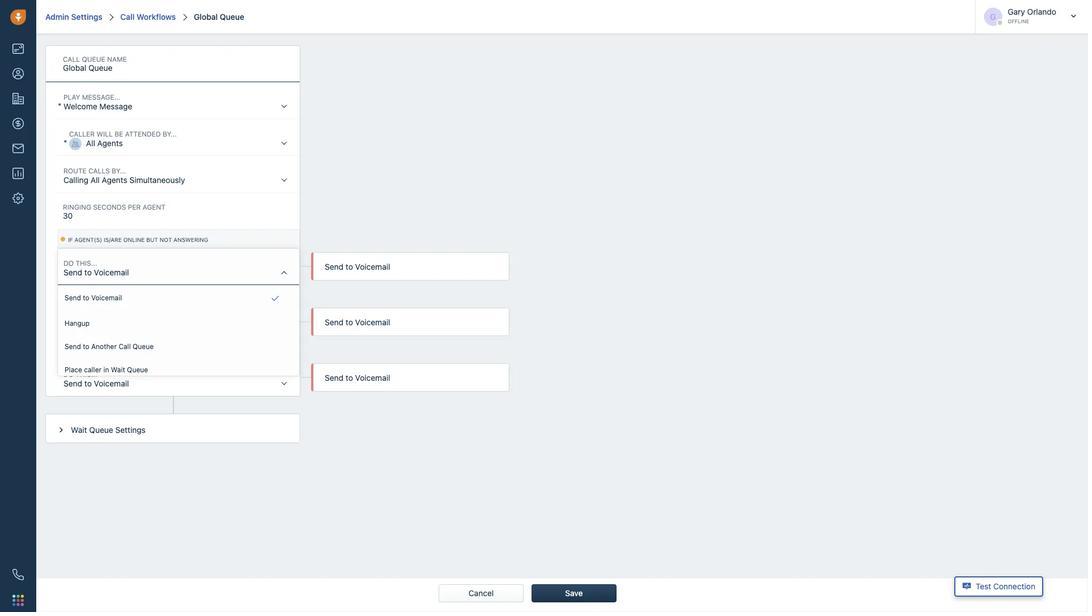 Task type: describe. For each thing, give the bounding box(es) containing it.
cancel link
[[462, 585, 501, 602]]

agents inside button
[[97, 138, 123, 148]]

send to voicemail option
[[60, 287, 297, 310]]

send to voicemail inside send to voicemail option
[[65, 294, 122, 302]]

send to another call queue
[[65, 342, 154, 350]]

answering
[[174, 237, 208, 243]]

test
[[976, 582, 991, 591]]

test connection
[[976, 582, 1035, 591]]

group image
[[69, 138, 82, 150]]

0 vertical spatial wait
[[111, 365, 125, 373]]

1 vertical spatial call
[[119, 342, 131, 350]]

send to voicemail button
[[58, 249, 299, 285]]

busy
[[160, 292, 175, 299]]

is/are for if agent(s)  is/are online but busy
[[104, 292, 122, 299]]

but for busy
[[146, 292, 158, 299]]

2 send to voicemail button from the top
[[58, 360, 299, 396]]

is/are for if agent(s) is/are online but not answering
[[104, 237, 122, 243]]

admin
[[45, 12, 69, 21]]

to inside option
[[83, 294, 89, 302]]

call workflows
[[120, 12, 176, 21]]

tick image
[[272, 292, 279, 306]]

calling
[[63, 175, 88, 184]]

0 horizontal spatial settings
[[71, 12, 102, 21]]

1 vertical spatial all
[[91, 175, 100, 184]]

global
[[194, 12, 218, 21]]

send inside option
[[65, 294, 81, 302]]

if agent(s) is/are online but not answering
[[68, 237, 208, 243]]

* for all agents button
[[63, 138, 67, 147]]

all agents
[[86, 138, 123, 148]]

save
[[565, 589, 583, 598]]

gary
[[1008, 7, 1025, 16]]

welcome
[[63, 101, 97, 111]]

3 if from the top
[[68, 348, 73, 354]]

workflows
[[137, 12, 176, 21]]

welcome message
[[63, 101, 132, 111]]

call workflows link
[[118, 12, 176, 21]]

caller
[[84, 365, 101, 373]]

offline
[[75, 348, 98, 354]]

1 vertical spatial agents
[[102, 175, 127, 184]]

if offline
[[68, 348, 98, 354]]

but for not
[[146, 237, 158, 243]]

phone image
[[12, 569, 24, 580]]

admin settings
[[45, 12, 102, 21]]

g
[[990, 12, 996, 21]]

freshworks switcher image
[[12, 595, 24, 606]]

calling all agents simultaneously
[[63, 175, 185, 184]]

connection
[[994, 582, 1035, 591]]

online for not
[[123, 237, 145, 243]]



Task type: locate. For each thing, give the bounding box(es) containing it.
but left not
[[146, 237, 158, 243]]

call left workflows
[[120, 12, 135, 21]]

to inside dropdown button
[[84, 268, 92, 277]]

agents
[[97, 138, 123, 148], [102, 175, 127, 184]]

agent(s) for if agent(s) is/are online but not answering
[[75, 237, 102, 243]]

message
[[99, 101, 132, 111]]

to
[[346, 262, 353, 271], [84, 268, 92, 277], [83, 294, 89, 302], [346, 318, 353, 327], [84, 323, 92, 332], [83, 342, 89, 350], [346, 373, 353, 383], [84, 379, 92, 388]]

all right group 'icon' at the top
[[86, 138, 95, 148]]

0 horizontal spatial *
[[58, 101, 61, 111]]

* for welcome message button
[[58, 101, 61, 111]]

1 online from the top
[[123, 237, 145, 243]]

2 online from the top
[[123, 292, 145, 299]]

hangup
[[65, 319, 90, 327]]

0 vertical spatial agents
[[97, 138, 123, 148]]

all
[[86, 138, 95, 148], [91, 175, 100, 184]]

wait
[[111, 365, 125, 373], [71, 425, 87, 434]]

all inside button
[[86, 138, 95, 148]]

1 vertical spatial agent(s)
[[75, 292, 102, 299]]

1 horizontal spatial settings
[[115, 425, 146, 434]]

0 vertical spatial call
[[120, 12, 135, 21]]

0 vertical spatial if
[[68, 237, 73, 243]]

admin settings link
[[45, 12, 102, 21]]

online left busy on the top left of page
[[123, 292, 145, 299]]

agents right group 'icon' at the top
[[97, 138, 123, 148]]

online for busy
[[123, 292, 145, 299]]

voicemail inside send to voicemail dropdown button
[[94, 268, 129, 277]]

1 vertical spatial online
[[123, 292, 145, 299]]

1 vertical spatial is/are
[[104, 292, 122, 299]]

2 agent(s) from the top
[[75, 292, 102, 299]]

voicemail
[[355, 262, 390, 271], [94, 268, 129, 277], [91, 294, 122, 302], [355, 318, 390, 327], [94, 323, 129, 332], [355, 373, 390, 383], [94, 379, 129, 388]]

queue
[[220, 12, 244, 21], [133, 342, 154, 350], [127, 365, 148, 373], [89, 425, 113, 434]]

1 vertical spatial wait
[[71, 425, 87, 434]]

is/are left not
[[104, 237, 122, 243]]

1 vertical spatial if
[[68, 292, 73, 299]]

voicemail inside send to voicemail option
[[91, 294, 122, 302]]

*
[[58, 101, 61, 111], [63, 138, 67, 147]]

send to voicemail button
[[58, 304, 299, 341], [58, 360, 299, 396]]

0 horizontal spatial wait
[[71, 425, 87, 434]]

agent(s)
[[75, 237, 102, 243], [75, 292, 102, 299]]

None field
[[57, 54, 254, 81], [57, 202, 300, 229], [57, 54, 254, 81], [57, 202, 300, 229]]

* left group 'icon' at the top
[[63, 138, 67, 147]]

if agent(s)  is/are online but busy
[[68, 292, 175, 299]]

2 if from the top
[[68, 292, 73, 299]]

2 is/are from the top
[[104, 292, 122, 299]]

0 vertical spatial online
[[123, 237, 145, 243]]

0 vertical spatial is/are
[[104, 237, 122, 243]]

online left not
[[123, 237, 145, 243]]

if for if agent(s)  is/are online but busy
[[68, 292, 73, 299]]

1 vertical spatial send to voicemail button
[[58, 360, 299, 396]]

1 is/are from the top
[[104, 237, 122, 243]]

is/are up send to another call queue
[[104, 292, 122, 299]]

list box containing send to voicemail
[[58, 285, 299, 380]]

agents down all agents
[[102, 175, 127, 184]]

1 horizontal spatial *
[[63, 138, 67, 147]]

place
[[65, 365, 82, 373]]

settings
[[71, 12, 102, 21], [115, 425, 146, 434]]

2 but from the top
[[146, 292, 158, 299]]

orlando
[[1027, 7, 1056, 16]]

send to voicemail inside send to voicemail dropdown button
[[63, 268, 129, 277]]

1 but from the top
[[146, 237, 158, 243]]

0 vertical spatial send to voicemail button
[[58, 304, 299, 341]]

list box
[[58, 285, 299, 380]]

1 vertical spatial settings
[[115, 425, 146, 434]]

1 if from the top
[[68, 237, 73, 243]]

welcome message button
[[58, 83, 299, 119]]

all agents button
[[63, 120, 299, 156]]

global queue
[[194, 12, 244, 21]]

agent(s) for if agent(s)  is/are online but busy
[[75, 292, 102, 299]]

1 agent(s) from the top
[[75, 237, 102, 243]]

1 send to voicemail button from the top
[[58, 304, 299, 341]]

send to voicemail
[[325, 262, 390, 271], [63, 268, 129, 277], [65, 294, 122, 302], [325, 318, 390, 327], [63, 323, 129, 332], [325, 373, 390, 383], [63, 379, 129, 388]]

1 vertical spatial but
[[146, 292, 158, 299]]

but left busy on the top left of page
[[146, 292, 158, 299]]

if for if agent(s) is/are online but not answering
[[68, 237, 73, 243]]

online
[[123, 237, 145, 243], [123, 292, 145, 299]]

0 vertical spatial but
[[146, 237, 158, 243]]

another
[[91, 342, 117, 350]]

call
[[120, 12, 135, 21], [119, 342, 131, 350]]

call right another
[[119, 342, 131, 350]]

if
[[68, 237, 73, 243], [68, 292, 73, 299], [68, 348, 73, 354]]

simultaneously
[[129, 175, 185, 184]]

0 vertical spatial all
[[86, 138, 95, 148]]

0 vertical spatial *
[[58, 101, 61, 111]]

* left welcome
[[58, 101, 61, 111]]

in
[[103, 365, 109, 373]]

gary orlando offline
[[1008, 7, 1056, 24]]

0 vertical spatial settings
[[71, 12, 102, 21]]

1 horizontal spatial wait
[[111, 365, 125, 373]]

but
[[146, 237, 158, 243], [146, 292, 158, 299]]

1 vertical spatial *
[[63, 138, 67, 147]]

2 vertical spatial if
[[68, 348, 73, 354]]

not
[[160, 237, 172, 243]]

cancel
[[469, 589, 494, 598]]

wait queue settings
[[71, 425, 146, 434]]

phone element
[[7, 563, 29, 586]]

send inside dropdown button
[[63, 268, 82, 277]]

is/are
[[104, 237, 122, 243], [104, 292, 122, 299]]

0 vertical spatial agent(s)
[[75, 237, 102, 243]]

offline
[[1008, 18, 1029, 24]]

send
[[325, 262, 344, 271], [63, 268, 82, 277], [65, 294, 81, 302], [325, 318, 344, 327], [63, 323, 82, 332], [65, 342, 81, 350], [325, 373, 344, 383], [63, 379, 82, 388]]

place caller in wait queue
[[65, 365, 148, 373]]

all right calling
[[91, 175, 100, 184]]



Task type: vqa. For each thing, say whether or not it's contained in the screenshot.
place caller in wait queue
yes



